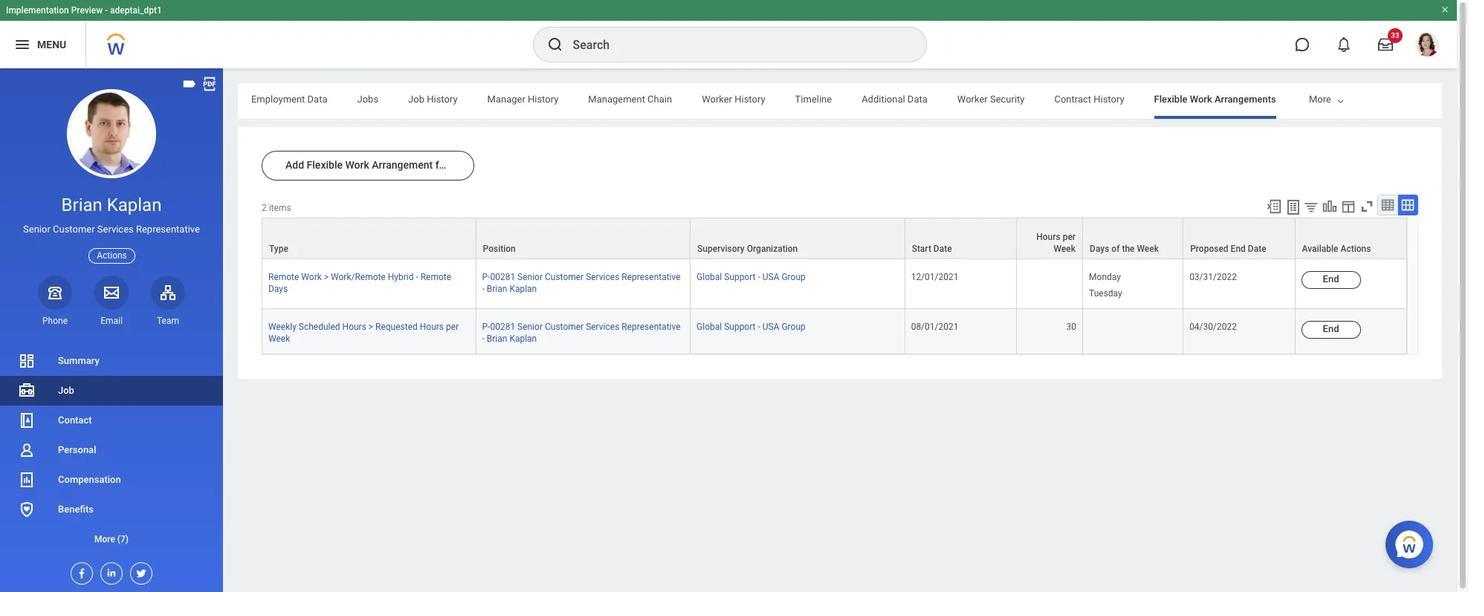 Task type: locate. For each thing, give the bounding box(es) containing it.
2 p- from the top
[[482, 322, 490, 333]]

table image
[[1381, 198, 1396, 213]]

0 vertical spatial representative
[[136, 224, 200, 235]]

management
[[588, 94, 645, 105]]

data for additional data
[[908, 94, 928, 105]]

start date
[[912, 244, 952, 254]]

1 p-00281 senior customer services representative - brian kaplan from the top
[[482, 272, 681, 295]]

1 horizontal spatial days
[[1090, 244, 1110, 254]]

1 vertical spatial global support - usa group
[[697, 322, 806, 333]]

2
[[262, 203, 267, 213]]

benefits
[[58, 504, 94, 515]]

group
[[782, 272, 806, 283], [782, 322, 806, 333]]

0 vertical spatial senior
[[23, 224, 50, 235]]

1 p- from the top
[[482, 272, 490, 283]]

0 horizontal spatial week
[[268, 334, 290, 344]]

1 vertical spatial global support - usa group link
[[697, 319, 806, 333]]

1 vertical spatial brian
[[487, 284, 507, 295]]

representative for remote work > work/remote hybrid - remote days
[[622, 272, 681, 283]]

contact image
[[18, 412, 36, 430]]

more
[[1309, 94, 1332, 105], [94, 535, 115, 545]]

compensation link
[[0, 465, 223, 495]]

data right additional
[[908, 94, 928, 105]]

team
[[157, 316, 179, 326]]

available actions button
[[1296, 219, 1407, 259]]

0 horizontal spatial work
[[301, 272, 322, 283]]

expand table image
[[1401, 198, 1416, 213]]

row
[[262, 218, 1408, 260]]

job up contact
[[58, 385, 74, 396]]

p-00281 senior customer services representative - brian kaplan for remote
[[482, 272, 681, 295]]

1 vertical spatial per
[[446, 322, 459, 333]]

2 end row from the top
[[262, 309, 1408, 355]]

00281
[[490, 272, 515, 283], [490, 322, 515, 333]]

days
[[1090, 244, 1110, 254], [268, 284, 288, 295]]

add
[[286, 159, 304, 171]]

usa
[[763, 272, 780, 283], [763, 322, 780, 333]]

2 history from the left
[[528, 94, 559, 105]]

1 horizontal spatial worker
[[702, 94, 732, 105]]

available
[[1302, 244, 1339, 254]]

job right jobs
[[408, 94, 425, 105]]

0 horizontal spatial flexible
[[307, 159, 343, 171]]

brian inside 'navigation pane' region
[[61, 195, 102, 216]]

1 vertical spatial p-
[[482, 322, 490, 333]]

2 group from the top
[[782, 322, 806, 333]]

services for remote work > work/remote hybrid - remote days
[[586, 272, 620, 283]]

hybrid
[[388, 272, 414, 283]]

1 vertical spatial senior
[[518, 272, 543, 283]]

4 history from the left
[[1094, 94, 1125, 105]]

1 horizontal spatial more
[[1309, 94, 1332, 105]]

kaplan
[[107, 195, 162, 216], [510, 284, 537, 295], [510, 334, 537, 344]]

0 vertical spatial global support - usa group link
[[697, 269, 806, 283]]

date down export to excel image
[[1248, 244, 1267, 254]]

position
[[483, 244, 516, 254]]

remote
[[268, 272, 299, 283], [421, 272, 451, 283]]

1 horizontal spatial date
[[1248, 244, 1267, 254]]

remote down type
[[268, 272, 299, 283]]

support for 08/01/2021
[[724, 322, 756, 333]]

work left work/remote
[[301, 272, 322, 283]]

0 vertical spatial per
[[1063, 232, 1076, 242]]

1 group from the top
[[782, 272, 806, 283]]

week inside hours per week
[[1054, 244, 1076, 254]]

1 horizontal spatial work
[[345, 159, 369, 171]]

0 horizontal spatial days
[[268, 284, 288, 295]]

worker inside "button"
[[451, 159, 484, 171]]

menu button
[[0, 21, 86, 68]]

1 support from the top
[[724, 272, 756, 283]]

0 horizontal spatial worker
[[451, 159, 484, 171]]

days left of
[[1090, 244, 1110, 254]]

job history
[[408, 94, 458, 105]]

2 vertical spatial customer
[[545, 322, 584, 333]]

1 vertical spatial more
[[94, 535, 115, 545]]

per inside hours per week
[[1063, 232, 1076, 242]]

week down weekly at the bottom of the page
[[268, 334, 290, 344]]

employment data
[[251, 94, 328, 105]]

services
[[97, 224, 134, 235], [586, 272, 620, 283], [586, 322, 620, 333]]

0 vertical spatial global support - usa group
[[697, 272, 806, 283]]

0 horizontal spatial more
[[94, 535, 115, 545]]

group for 08/01/2021
[[782, 322, 806, 333]]

p- for remote work > work/remote hybrid - remote days
[[482, 272, 490, 283]]

global support - usa group link
[[697, 269, 806, 283], [697, 319, 806, 333]]

- inside menu banner
[[105, 5, 108, 16]]

2 horizontal spatial hours
[[1037, 232, 1061, 242]]

1 vertical spatial services
[[586, 272, 620, 283]]

scheduled
[[299, 322, 340, 333]]

2 global from the top
[[697, 322, 722, 333]]

0 vertical spatial job
[[408, 94, 425, 105]]

1 global support - usa group link from the top
[[697, 269, 806, 283]]

additional
[[862, 94, 905, 105]]

work inside "remote work > work/remote hybrid - remote days"
[[301, 272, 322, 283]]

0 vertical spatial p-
[[482, 272, 490, 283]]

job for job history
[[408, 94, 425, 105]]

end inside popup button
[[1231, 244, 1246, 254]]

2 vertical spatial senior
[[518, 322, 543, 333]]

1 horizontal spatial job
[[408, 94, 425, 105]]

tab list
[[69, 83, 1276, 119]]

tuesday element
[[1089, 286, 1123, 299]]

brian
[[61, 195, 102, 216], [487, 284, 507, 295], [487, 334, 507, 344]]

flexible
[[1154, 94, 1188, 105], [307, 159, 343, 171]]

0 vertical spatial >
[[324, 272, 329, 283]]

0 vertical spatial end
[[1231, 244, 1246, 254]]

date right start
[[934, 244, 952, 254]]

0 vertical spatial p-00281 senior customer services representative - brian kaplan link
[[482, 269, 681, 295]]

p-00281 senior customer services representative - brian kaplan link for per
[[482, 319, 681, 344]]

global support - usa group for 12/01/2021
[[697, 272, 806, 283]]

date
[[934, 244, 952, 254], [1248, 244, 1267, 254]]

work left arrangement
[[345, 159, 369, 171]]

work for >
[[301, 272, 322, 283]]

cell
[[1017, 260, 1083, 309], [1083, 309, 1184, 355]]

actions
[[1341, 244, 1371, 254], [97, 250, 127, 261]]

flexible work arrangements
[[1154, 94, 1276, 105]]

customer
[[53, 224, 95, 235], [545, 272, 584, 283], [545, 322, 584, 333]]

1 vertical spatial 00281
[[490, 322, 515, 333]]

1 horizontal spatial flexible
[[1154, 94, 1188, 105]]

1 vertical spatial usa
[[763, 322, 780, 333]]

week inside days of the week popup button
[[1137, 244, 1159, 254]]

1 vertical spatial p-00281 senior customer services representative - brian kaplan link
[[482, 319, 681, 344]]

actions down senior customer services representative
[[97, 250, 127, 261]]

phone brian kaplan element
[[38, 315, 72, 327]]

0 vertical spatial 00281
[[490, 272, 515, 283]]

more (7) button
[[0, 525, 223, 555]]

1 horizontal spatial week
[[1054, 244, 1076, 254]]

days of the week button
[[1083, 219, 1183, 259]]

history right manager on the left of the page
[[528, 94, 559, 105]]

1 horizontal spatial per
[[1063, 232, 1076, 242]]

2 p-00281 senior customer services representative - brian kaplan from the top
[[482, 322, 681, 344]]

2 horizontal spatial week
[[1137, 244, 1159, 254]]

> left work/remote
[[324, 272, 329, 283]]

data
[[308, 94, 328, 105], [908, 94, 928, 105]]

2 vertical spatial brian
[[487, 334, 507, 344]]

work left arrangements
[[1190, 94, 1212, 105]]

2 vertical spatial kaplan
[[510, 334, 537, 344]]

1 history from the left
[[427, 94, 458, 105]]

mail image
[[103, 284, 120, 302]]

1 vertical spatial flexible
[[307, 159, 343, 171]]

1 horizontal spatial data
[[908, 94, 928, 105]]

> left requested
[[369, 322, 373, 333]]

profile logan mcneil image
[[1416, 33, 1439, 60]]

security
[[990, 94, 1025, 105]]

1 vertical spatial >
[[369, 322, 373, 333]]

monday element
[[1089, 269, 1121, 283]]

global
[[697, 272, 722, 283], [697, 322, 722, 333]]

-
[[105, 5, 108, 16], [416, 272, 418, 283], [758, 272, 760, 283], [482, 284, 485, 295], [758, 322, 760, 333], [482, 334, 485, 344]]

0 horizontal spatial data
[[308, 94, 328, 105]]

1 horizontal spatial hours
[[420, 322, 444, 333]]

1 global from the top
[[697, 272, 722, 283]]

1 data from the left
[[308, 94, 328, 105]]

list
[[0, 346, 223, 555]]

> inside "remote work > work/remote hybrid - remote days"
[[324, 272, 329, 283]]

week right the
[[1137, 244, 1159, 254]]

1 vertical spatial kaplan
[[510, 284, 537, 295]]

global support - usa group link for 08/01/2021
[[697, 319, 806, 333]]

1 00281 from the top
[[490, 272, 515, 283]]

work inside "button"
[[345, 159, 369, 171]]

0 vertical spatial kaplan
[[107, 195, 162, 216]]

remote right hybrid
[[421, 272, 451, 283]]

type button
[[262, 219, 476, 259]]

history for job history
[[427, 94, 458, 105]]

0 horizontal spatial date
[[934, 244, 952, 254]]

services for weekly scheduled hours > requested hours per week
[[586, 322, 620, 333]]

navigation pane region
[[0, 68, 223, 593]]

worker right for
[[451, 159, 484, 171]]

0 horizontal spatial >
[[324, 272, 329, 283]]

1 vertical spatial customer
[[545, 272, 584, 283]]

- inside "remote work > work/remote hybrid - remote days"
[[416, 272, 418, 283]]

2 support from the top
[[724, 322, 756, 333]]

2 data from the left
[[908, 94, 928, 105]]

job link
[[0, 376, 223, 406]]

team brian kaplan element
[[151, 315, 185, 327]]

job image
[[18, 382, 36, 400]]

week left of
[[1054, 244, 1076, 254]]

1 horizontal spatial remote
[[421, 272, 451, 283]]

0 vertical spatial customer
[[53, 224, 95, 235]]

2 horizontal spatial worker
[[958, 94, 988, 105]]

1 vertical spatial days
[[268, 284, 288, 295]]

3 history from the left
[[735, 94, 766, 105]]

representative
[[136, 224, 200, 235], [622, 272, 681, 283], [622, 322, 681, 333]]

1 vertical spatial group
[[782, 322, 806, 333]]

items
[[269, 203, 291, 213]]

2 p-00281 senior customer services representative - brian kaplan link from the top
[[482, 319, 681, 344]]

2 vertical spatial services
[[586, 322, 620, 333]]

usa for 08/01/2021
[[763, 322, 780, 333]]

manager history
[[487, 94, 559, 105]]

history right contract at the top of page
[[1094, 94, 1125, 105]]

history down search workday search field
[[735, 94, 766, 105]]

supervisory organization button
[[691, 219, 905, 259]]

days up weekly at the bottom of the page
[[268, 284, 288, 295]]

12/01/2021
[[911, 272, 959, 283]]

remote work > work/remote hybrid - remote days
[[268, 272, 451, 295]]

1 vertical spatial end button
[[1302, 321, 1361, 339]]

1 vertical spatial work
[[345, 159, 369, 171]]

1 usa from the top
[[763, 272, 780, 283]]

per inside weekly scheduled hours > requested hours per week
[[446, 322, 459, 333]]

inbox large image
[[1379, 37, 1393, 52]]

0 vertical spatial flexible
[[1154, 94, 1188, 105]]

start
[[912, 244, 932, 254]]

contract history
[[1055, 94, 1125, 105]]

facebook image
[[71, 564, 88, 580]]

0 horizontal spatial job
[[58, 385, 74, 396]]

0 vertical spatial group
[[782, 272, 806, 283]]

kaplan for remote work > work/remote hybrid - remote days
[[510, 284, 537, 295]]

end
[[1231, 244, 1246, 254], [1323, 274, 1339, 285], [1323, 324, 1339, 335]]

of
[[1112, 244, 1120, 254]]

job
[[408, 94, 425, 105], [58, 385, 74, 396]]

hours
[[1037, 232, 1061, 242], [342, 322, 366, 333], [420, 322, 444, 333]]

actions right 'available'
[[1341, 244, 1371, 254]]

global support - usa group
[[697, 272, 806, 283], [697, 322, 806, 333]]

0 vertical spatial global
[[697, 272, 722, 283]]

0 vertical spatial more
[[1309, 94, 1332, 105]]

2 00281 from the top
[[490, 322, 515, 333]]

toolbar
[[1260, 195, 1419, 218]]

2 vertical spatial representative
[[622, 322, 681, 333]]

support for 12/01/2021
[[724, 272, 756, 283]]

0 horizontal spatial per
[[446, 322, 459, 333]]

2 vertical spatial work
[[301, 272, 322, 283]]

more inside dropdown button
[[94, 535, 115, 545]]

0 horizontal spatial actions
[[97, 250, 127, 261]]

data right employment on the left top of page
[[308, 94, 328, 105]]

1 vertical spatial support
[[724, 322, 756, 333]]

2 global support - usa group from the top
[[697, 322, 806, 333]]

1 vertical spatial job
[[58, 385, 74, 396]]

2 date from the left
[[1248, 244, 1267, 254]]

phone button
[[38, 276, 72, 327]]

0 vertical spatial work
[[1190, 94, 1212, 105]]

for
[[435, 159, 449, 171]]

0 horizontal spatial remote
[[268, 272, 299, 283]]

representative for weekly scheduled hours > requested hours per week
[[622, 322, 681, 333]]

2 horizontal spatial work
[[1190, 94, 1212, 105]]

1 p-00281 senior customer services representative - brian kaplan link from the top
[[482, 269, 681, 295]]

senior
[[23, 224, 50, 235], [518, 272, 543, 283], [518, 322, 543, 333]]

senior inside 'navigation pane' region
[[23, 224, 50, 235]]

2 remote from the left
[[421, 272, 451, 283]]

2 usa from the top
[[763, 322, 780, 333]]

0 vertical spatial support
[[724, 272, 756, 283]]

worker for worker security
[[958, 94, 988, 105]]

end row
[[262, 260, 1408, 309], [262, 309, 1408, 355]]

0 vertical spatial services
[[97, 224, 134, 235]]

0 vertical spatial brian
[[61, 195, 102, 216]]

1 end button from the top
[[1302, 271, 1361, 289]]

0 vertical spatial end button
[[1302, 271, 1361, 289]]

job inside list
[[58, 385, 74, 396]]

items selected list
[[1089, 269, 1146, 300]]

1 global support - usa group from the top
[[697, 272, 806, 283]]

0 vertical spatial days
[[1090, 244, 1110, 254]]

tab list containing employment data
[[69, 83, 1276, 119]]

1 horizontal spatial >
[[369, 322, 373, 333]]

1 vertical spatial global
[[697, 322, 722, 333]]

work
[[1190, 94, 1212, 105], [345, 159, 369, 171], [301, 272, 322, 283]]

supervisory organization
[[698, 244, 798, 254]]

tag image
[[181, 76, 198, 92]]

end button
[[1302, 271, 1361, 289], [1302, 321, 1361, 339]]

worker right chain
[[702, 94, 732, 105]]

per
[[1063, 232, 1076, 242], [446, 322, 459, 333]]

p-00281 senior customer services representative - brian kaplan link
[[482, 269, 681, 295], [482, 319, 681, 344]]

2 global support - usa group link from the top
[[697, 319, 806, 333]]

worker left security
[[958, 94, 988, 105]]

1 vertical spatial p-00281 senior customer services representative - brian kaplan
[[482, 322, 681, 344]]

0 vertical spatial p-00281 senior customer services representative - brian kaplan
[[482, 272, 681, 295]]

33 button
[[1370, 28, 1403, 61]]

1 vertical spatial representative
[[622, 272, 681, 283]]

0 vertical spatial usa
[[763, 272, 780, 283]]

history left manager on the left of the page
[[427, 94, 458, 105]]

global support - usa group link for 12/01/2021
[[697, 269, 806, 283]]

week
[[1054, 244, 1076, 254], [1137, 244, 1159, 254], [268, 334, 290, 344]]



Task type: describe. For each thing, give the bounding box(es) containing it.
additional data
[[862, 94, 928, 105]]

position button
[[476, 219, 690, 259]]

p-00281 senior customer services representative - brian kaplan link for remote
[[482, 269, 681, 295]]

1 end row from the top
[[262, 260, 1408, 309]]

add flexible work arrangement for worker
[[286, 159, 484, 171]]

0 horizontal spatial hours
[[342, 322, 366, 333]]

personal
[[58, 445, 96, 456]]

1 horizontal spatial actions
[[1341, 244, 1371, 254]]

days inside "remote work > work/remote hybrid - remote days"
[[268, 284, 288, 295]]

days inside popup button
[[1090, 244, 1110, 254]]

30
[[1067, 322, 1077, 333]]

arrangements
[[1215, 94, 1276, 105]]

more (7) button
[[0, 531, 223, 549]]

global for 12/01/2021
[[697, 272, 722, 283]]

kaplan inside 'navigation pane' region
[[107, 195, 162, 216]]

email brian kaplan element
[[94, 315, 129, 327]]

group for 12/01/2021
[[782, 272, 806, 283]]

personal image
[[18, 442, 36, 459]]

contract
[[1055, 94, 1092, 105]]

2 end button from the top
[[1302, 321, 1361, 339]]

personal link
[[0, 436, 223, 465]]

benefits link
[[0, 495, 223, 525]]

flexible inside "button"
[[307, 159, 343, 171]]

00281 for per
[[490, 322, 515, 333]]

timeline
[[795, 94, 832, 105]]

senior customer services representative
[[23, 224, 200, 235]]

p-00281 senior customer services representative - brian kaplan for per
[[482, 322, 681, 344]]

search image
[[546, 36, 564, 54]]

menu
[[37, 38, 66, 50]]

phone
[[42, 316, 68, 326]]

senior for remote work > work/remote hybrid - remote days
[[518, 272, 543, 283]]

hours inside hours per week
[[1037, 232, 1061, 242]]

global for 08/01/2021
[[697, 322, 722, 333]]

compensation
[[58, 474, 121, 486]]

senior for weekly scheduled hours > requested hours per week
[[518, 322, 543, 333]]

summary image
[[18, 352, 36, 370]]

twitter image
[[131, 564, 147, 580]]

menu banner
[[0, 0, 1457, 68]]

remote work > work/remote hybrid - remote days link
[[268, 269, 451, 295]]

hours per week button
[[1017, 219, 1083, 259]]

linkedin image
[[101, 564, 117, 579]]

history for manager history
[[528, 94, 559, 105]]

worker security
[[958, 94, 1025, 105]]

cell down hours per week
[[1017, 260, 1083, 309]]

implementation
[[6, 5, 69, 16]]

> inside weekly scheduled hours > requested hours per week
[[369, 322, 373, 333]]

organization
[[747, 244, 798, 254]]

summary link
[[0, 346, 223, 376]]

view team image
[[159, 284, 177, 302]]

contact link
[[0, 406, 223, 436]]

arrangement
[[372, 159, 433, 171]]

days of the week
[[1090, 244, 1159, 254]]

employment
[[251, 94, 305, 105]]

export to excel image
[[1266, 199, 1283, 215]]

04/30/2022
[[1190, 322, 1237, 333]]

justify image
[[13, 36, 31, 54]]

row containing hours per week
[[262, 218, 1408, 260]]

compensation image
[[18, 471, 36, 489]]

job for job
[[58, 385, 74, 396]]

tuesday
[[1089, 289, 1123, 299]]

preview
[[71, 5, 103, 16]]

click to view/edit grid preferences image
[[1341, 199, 1357, 215]]

work for arrangements
[[1190, 94, 1212, 105]]

Search Workday  search field
[[573, 28, 896, 61]]

33
[[1391, 31, 1400, 39]]

2 items
[[262, 203, 291, 213]]

2 vertical spatial end
[[1323, 324, 1339, 335]]

proposed end date button
[[1184, 219, 1295, 259]]

benefits image
[[18, 501, 36, 519]]

email button
[[94, 276, 129, 327]]

weekly scheduled hours > requested hours per week
[[268, 322, 459, 344]]

select to filter grid data image
[[1303, 199, 1320, 215]]

worker history
[[702, 94, 766, 105]]

1 vertical spatial end
[[1323, 274, 1339, 285]]

work/remote
[[331, 272, 386, 283]]

requested
[[376, 322, 418, 333]]

notifications large image
[[1337, 37, 1352, 52]]

customer for weekly scheduled hours > requested hours per week
[[545, 322, 584, 333]]

p- for weekly scheduled hours > requested hours per week
[[482, 322, 490, 333]]

worker for worker history
[[702, 94, 732, 105]]

1 date from the left
[[934, 244, 952, 254]]

00281 for remote
[[490, 272, 515, 283]]

chain
[[648, 94, 672, 105]]

customer inside 'navigation pane' region
[[53, 224, 95, 235]]

representative inside 'navigation pane' region
[[136, 224, 200, 235]]

type
[[269, 244, 288, 254]]

weekly
[[268, 322, 297, 333]]

1 remote from the left
[[268, 272, 299, 283]]

add flexible work arrangement for worker button
[[262, 151, 484, 181]]

list containing summary
[[0, 346, 223, 555]]

available actions
[[1302, 244, 1371, 254]]

usa for 12/01/2021
[[763, 272, 780, 283]]

more for more (7)
[[94, 535, 115, 545]]

brian for weekly scheduled hours > requested hours per week
[[487, 334, 507, 344]]

cell down tuesday
[[1083, 309, 1184, 355]]

the
[[1122, 244, 1135, 254]]

expand/collapse chart image
[[1322, 199, 1338, 215]]

supervisory
[[698, 244, 745, 254]]

brian kaplan
[[61, 195, 162, 216]]

implementation preview -   adeptai_dpt1
[[6, 5, 162, 16]]

summary
[[58, 355, 99, 367]]

03/31/2022
[[1190, 272, 1237, 283]]

history for contract history
[[1094, 94, 1125, 105]]

weekly scheduled hours > requested hours per week link
[[268, 319, 459, 344]]

team link
[[151, 276, 185, 327]]

monday
[[1089, 272, 1121, 283]]

contact
[[58, 415, 92, 426]]

start date button
[[905, 219, 1016, 259]]

more (7)
[[94, 535, 129, 545]]

global support - usa group for 08/01/2021
[[697, 322, 806, 333]]

kaplan for weekly scheduled hours > requested hours per week
[[510, 334, 537, 344]]

brian for remote work > work/remote hybrid - remote days
[[487, 284, 507, 295]]

actions inside 'navigation pane' region
[[97, 250, 127, 261]]

proposed end date
[[1190, 244, 1267, 254]]

email
[[100, 316, 123, 326]]

customer for remote work > work/remote hybrid - remote days
[[545, 272, 584, 283]]

data for employment data
[[308, 94, 328, 105]]

more for more
[[1309, 94, 1332, 105]]

view printable version (pdf) image
[[201, 76, 218, 92]]

manager
[[487, 94, 526, 105]]

hours per week
[[1037, 232, 1076, 254]]

jobs
[[357, 94, 379, 105]]

actions button
[[89, 248, 135, 264]]

services inside 'navigation pane' region
[[97, 224, 134, 235]]

(7)
[[117, 535, 129, 545]]

export to worksheets image
[[1285, 199, 1303, 216]]

fullscreen image
[[1359, 199, 1376, 215]]

close environment banner image
[[1441, 5, 1450, 14]]

management chain
[[588, 94, 672, 105]]

phone image
[[45, 284, 65, 302]]

week inside weekly scheduled hours > requested hours per week
[[268, 334, 290, 344]]

history for worker history
[[735, 94, 766, 105]]

08/01/2021
[[911, 322, 959, 333]]

adeptai_dpt1
[[110, 5, 162, 16]]

proposed
[[1190, 244, 1229, 254]]



Task type: vqa. For each thing, say whether or not it's contained in the screenshot.
Services
yes



